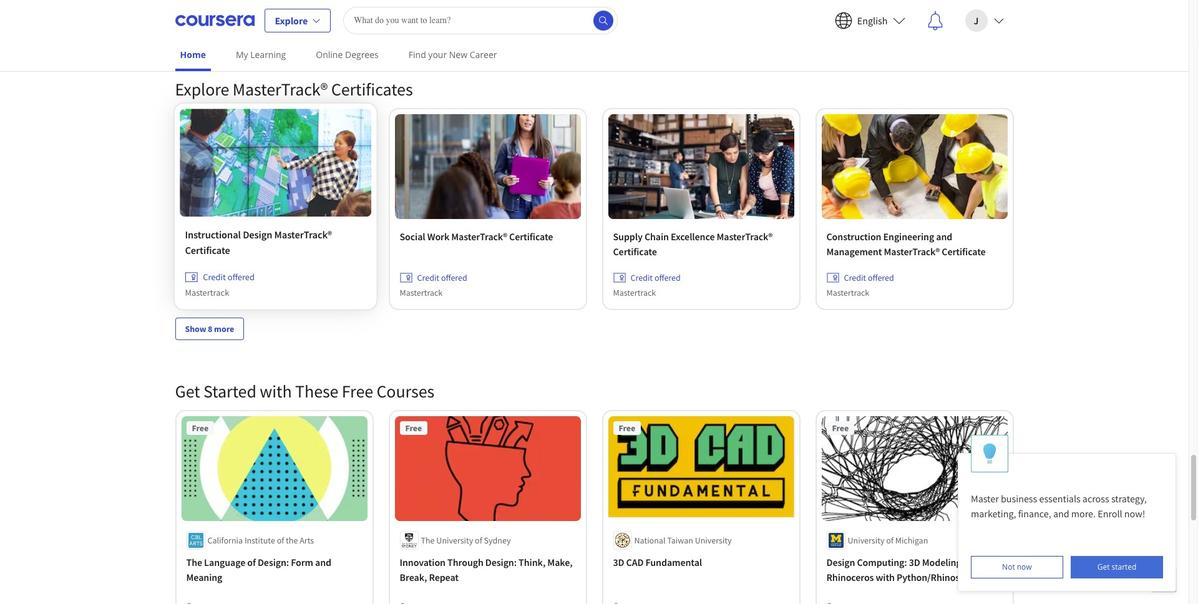 Task type: vqa. For each thing, say whether or not it's contained in the screenshot.


Task type: describe. For each thing, give the bounding box(es) containing it.
these
[[295, 380, 339, 403]]

of for the language of design: form and meaning
[[247, 556, 256, 568]]

and inside master business essentials across strategy, marketing, finance, and more. enroll now!
[[1054, 507, 1070, 520]]

started
[[204, 380, 256, 403]]

offered for engineering
[[868, 272, 894, 283]]

rhinoceros
[[827, 571, 874, 583]]

credit for supply
[[631, 272, 653, 283]]

sydney
[[484, 535, 511, 546]]

of for california institute of the arts
[[277, 535, 284, 546]]

english button
[[825, 0, 915, 40]]

j button
[[955, 0, 1014, 40]]

mastertrack for construction
[[827, 287, 870, 298]]

get started with these free courses
[[175, 380, 434, 403]]

certificate inside supply chain excellence mastertrack® certificate
[[613, 245, 657, 258]]

finance,
[[1018, 507, 1052, 520]]

find your new career link
[[404, 41, 502, 69]]

j
[[974, 14, 979, 27]]

show 8 more inside explore mastertrack® certificates collection element
[[185, 323, 234, 334]]

business
[[1001, 492, 1038, 505]]

find
[[409, 49, 426, 61]]

more.
[[1072, 507, 1096, 520]]

innovation through design: think, make, break, repeat link
[[400, 555, 576, 585]]

python/rhinoscript
[[897, 571, 980, 583]]

find your new career
[[409, 49, 497, 61]]

show 8 more button inside explore mastertrack® certificates collection element
[[175, 318, 244, 340]]

instructional
[[185, 228, 241, 241]]

offered for work
[[441, 272, 467, 283]]

instructional design mastertrack® certificate link
[[185, 227, 366, 258]]

master
[[971, 492, 999, 505]]

3 university from the left
[[848, 535, 885, 546]]

design inside "design computing: 3d modeling in rhinoceros with python/rhinoscript"
[[827, 556, 855, 568]]

home
[[180, 49, 206, 61]]

get started with these free courses collection element
[[168, 360, 1021, 604]]

institute
[[245, 535, 275, 546]]

show inside 'based on your recent views collection' element
[[185, 21, 206, 33]]

not now button
[[971, 556, 1063, 579]]

taiwan
[[667, 535, 693, 546]]

of for the university of sydney
[[475, 535, 482, 546]]

explore button
[[264, 8, 331, 32]]

and inside the language of design: form and meaning
[[315, 556, 331, 568]]

management
[[827, 245, 882, 258]]

credit offered for work
[[417, 272, 467, 283]]

design: inside innovation through design: think, make, break, repeat
[[485, 556, 517, 568]]

3d cad fundamental
[[613, 556, 702, 568]]

degrees
[[345, 49, 379, 61]]

design computing: 3d modeling in rhinoceros with python/rhinoscript link
[[827, 555, 1003, 585]]

enroll
[[1098, 507, 1123, 520]]

mastertrack for supply
[[613, 287, 656, 298]]

engineering
[[884, 230, 934, 243]]

national
[[634, 535, 666, 546]]

free for 3d cad fundamental
[[619, 422, 635, 434]]

the for the university of sydney
[[421, 535, 435, 546]]

more inside explore mastertrack® certificates collection element
[[214, 323, 234, 334]]

offered for chain
[[655, 272, 681, 283]]

strategy,
[[1112, 492, 1147, 505]]

courses
[[377, 380, 434, 403]]

credit for construction
[[844, 272, 866, 283]]

my
[[236, 49, 248, 61]]

with inside "design computing: 3d modeling in rhinoceros with python/rhinoscript"
[[876, 571, 895, 583]]

chain
[[645, 230, 669, 243]]

certificates
[[331, 78, 413, 101]]

1 university from the left
[[437, 535, 473, 546]]

social work mastertrack® certificate
[[400, 230, 553, 243]]

construction
[[827, 230, 882, 243]]

now!
[[1125, 507, 1146, 520]]

arts
[[300, 535, 314, 546]]

explore mastertrack® certificates
[[175, 78, 413, 101]]

language
[[204, 556, 245, 568]]

2 university from the left
[[695, 535, 732, 546]]

online degrees
[[316, 49, 379, 61]]

cad
[[626, 556, 644, 568]]

excellence
[[671, 230, 715, 243]]

michigan
[[895, 535, 928, 546]]

california
[[208, 535, 243, 546]]

across
[[1083, 492, 1110, 505]]

and inside "construction engineering and management mastertrack® certificate"
[[936, 230, 953, 243]]

free for the language of design: form and meaning
[[192, 422, 209, 434]]

social
[[400, 230, 425, 243]]

online degrees link
[[311, 41, 384, 69]]

the university of sydney
[[421, 535, 511, 546]]

1 3d from the left
[[613, 556, 624, 568]]

design: inside the language of design: form and meaning
[[258, 556, 289, 568]]

work
[[427, 230, 450, 243]]

construction engineering and management mastertrack® certificate link
[[827, 229, 1003, 259]]

the for the language of design: form and meaning
[[186, 556, 202, 568]]

help center image
[[1157, 572, 1172, 587]]

alice element
[[958, 435, 1177, 592]]

in
[[964, 556, 972, 568]]

supply chain excellence mastertrack® certificate
[[613, 230, 773, 258]]

marketing,
[[971, 507, 1016, 520]]

think,
[[519, 556, 546, 568]]

modeling
[[922, 556, 962, 568]]

the language of design: form and meaning link
[[186, 555, 362, 585]]

meaning
[[186, 571, 222, 583]]

innovation through design: think, make, break, repeat
[[400, 556, 573, 583]]



Task type: locate. For each thing, give the bounding box(es) containing it.
design
[[243, 228, 272, 241], [827, 556, 855, 568]]

master business essentials across strategy, marketing, finance, and more. enroll now!
[[971, 492, 1149, 520]]

free for design computing: 3d modeling in rhinoceros with python/rhinoscript
[[832, 422, 849, 434]]

of inside the language of design: form and meaning
[[247, 556, 256, 568]]

design: down sydney
[[485, 556, 517, 568]]

form
[[291, 556, 313, 568]]

university up 3d cad fundamental link
[[695, 535, 732, 546]]

computing:
[[857, 556, 907, 568]]

2 horizontal spatial and
[[1054, 507, 1070, 520]]

0 vertical spatial the
[[421, 535, 435, 546]]

3 mastertrack from the left
[[613, 287, 656, 298]]

with
[[260, 380, 292, 403], [876, 571, 895, 583]]

show 8 more button inside 'based on your recent views collection' element
[[175, 16, 244, 38]]

online
[[316, 49, 343, 61]]

2 mastertrack from the left
[[400, 287, 443, 298]]

design computing: 3d modeling in rhinoceros with python/rhinoscript
[[827, 556, 980, 583]]

1 horizontal spatial university
[[695, 535, 732, 546]]

california institute of the arts
[[208, 535, 314, 546]]

english
[[857, 14, 888, 27]]

explore
[[275, 14, 308, 27], [175, 78, 229, 101]]

the up innovation
[[421, 535, 435, 546]]

1 vertical spatial show
[[185, 323, 206, 334]]

3d left cad in the bottom right of the page
[[613, 556, 624, 568]]

credit offered for engineering
[[844, 272, 894, 283]]

credit down the supply
[[631, 272, 653, 283]]

offered down work
[[441, 272, 467, 283]]

not now
[[1002, 562, 1032, 572]]

8 inside 'based on your recent views collection' element
[[208, 21, 212, 33]]

0 vertical spatial show
[[185, 21, 206, 33]]

innovation
[[400, 556, 446, 568]]

social work mastertrack® certificate link
[[400, 229, 576, 244]]

credit for social
[[417, 272, 439, 283]]

explore inside explore mastertrack® certificates collection element
[[175, 78, 229, 101]]

4 mastertrack from the left
[[827, 287, 870, 298]]

3d
[[613, 556, 624, 568], [909, 556, 920, 568]]

1 horizontal spatial the
[[421, 535, 435, 546]]

and right engineering
[[936, 230, 953, 243]]

of
[[277, 535, 284, 546], [475, 535, 482, 546], [886, 535, 894, 546], [247, 556, 256, 568]]

supply
[[613, 230, 643, 243]]

certificate inside "construction engineering and management mastertrack® certificate"
[[942, 245, 986, 258]]

0 horizontal spatial design
[[243, 228, 272, 241]]

get inside alice element
[[1098, 562, 1110, 572]]

credit offered down management
[[844, 272, 894, 283]]

explore for explore mastertrack® certificates
[[175, 78, 229, 101]]

coursera image
[[175, 10, 254, 30]]

offered down supply chain excellence mastertrack® certificate
[[655, 272, 681, 283]]

get left "started"
[[1098, 562, 1110, 572]]

0 vertical spatial show 8 more
[[185, 21, 234, 33]]

What do you want to learn? text field
[[343, 7, 618, 34]]

design:
[[258, 556, 289, 568], [485, 556, 517, 568]]

mastertrack for instructional
[[185, 287, 229, 298]]

of left the
[[277, 535, 284, 546]]

and
[[936, 230, 953, 243], [1054, 507, 1070, 520], [315, 556, 331, 568]]

credit down instructional
[[203, 271, 226, 283]]

offered down instructional design mastertrack® certificate
[[227, 271, 254, 283]]

design right instructional
[[243, 228, 272, 241]]

get for get started with these free courses
[[175, 380, 200, 403]]

0 vertical spatial more
[[214, 21, 234, 33]]

credit offered for chain
[[631, 272, 681, 283]]

1 horizontal spatial design:
[[485, 556, 517, 568]]

credit down work
[[417, 272, 439, 283]]

2 design: from the left
[[485, 556, 517, 568]]

mastertrack down management
[[827, 287, 870, 298]]

1 horizontal spatial get
[[1098, 562, 1110, 572]]

0 horizontal spatial 3d
[[613, 556, 624, 568]]

fundamental
[[646, 556, 702, 568]]

0 horizontal spatial explore
[[175, 78, 229, 101]]

3d down michigan
[[909, 556, 920, 568]]

1 horizontal spatial design
[[827, 556, 855, 568]]

mastertrack® inside "construction engineering and management mastertrack® certificate"
[[884, 245, 940, 258]]

explore mastertrack® certificates collection element
[[168, 58, 1021, 360]]

get
[[175, 380, 200, 403], [1098, 562, 1110, 572]]

your
[[428, 49, 447, 61]]

my learning
[[236, 49, 286, 61]]

university up through
[[437, 535, 473, 546]]

0 horizontal spatial and
[[315, 556, 331, 568]]

show 8 more button
[[175, 16, 244, 38], [175, 318, 244, 340]]

credit offered for design
[[203, 271, 254, 283]]

with left "these"
[[260, 380, 292, 403]]

1 horizontal spatial with
[[876, 571, 895, 583]]

more inside 'based on your recent views collection' element
[[214, 21, 234, 33]]

free
[[342, 380, 373, 403], [192, 422, 209, 434], [405, 422, 422, 434], [619, 422, 635, 434], [832, 422, 849, 434]]

0 horizontal spatial design:
[[258, 556, 289, 568]]

1 design: from the left
[[258, 556, 289, 568]]

0 vertical spatial and
[[936, 230, 953, 243]]

explore down home link
[[175, 78, 229, 101]]

the up meaning
[[186, 556, 202, 568]]

design inside instructional design mastertrack® certificate
[[243, 228, 272, 241]]

get started link
[[1071, 556, 1163, 579]]

1 vertical spatial more
[[214, 323, 234, 334]]

1 vertical spatial with
[[876, 571, 895, 583]]

credit down management
[[844, 272, 866, 283]]

and right form
[[315, 556, 331, 568]]

credit offered down work
[[417, 272, 467, 283]]

now
[[1017, 562, 1032, 572]]

2 more from the top
[[214, 323, 234, 334]]

and down essentials
[[1054, 507, 1070, 520]]

0 vertical spatial explore
[[275, 14, 308, 27]]

break,
[[400, 571, 427, 583]]

1 vertical spatial explore
[[175, 78, 229, 101]]

the
[[286, 535, 298, 546]]

mastertrack® inside instructional design mastertrack® certificate
[[274, 228, 332, 241]]

of left sydney
[[475, 535, 482, 546]]

2 show 8 more from the top
[[185, 323, 234, 334]]

university
[[437, 535, 473, 546], [695, 535, 732, 546], [848, 535, 885, 546]]

1 vertical spatial design
[[827, 556, 855, 568]]

None search field
[[343, 7, 618, 34]]

get left started on the bottom of page
[[175, 380, 200, 403]]

0 vertical spatial with
[[260, 380, 292, 403]]

essentials
[[1040, 492, 1081, 505]]

1 vertical spatial show 8 more
[[185, 323, 234, 334]]

show 8 more inside 'based on your recent views collection' element
[[185, 21, 234, 33]]

repeat
[[429, 571, 459, 583]]

the
[[421, 535, 435, 546], [186, 556, 202, 568]]

get started
[[1098, 562, 1137, 572]]

mastertrack down social
[[400, 287, 443, 298]]

8
[[208, 21, 212, 33], [208, 323, 212, 334]]

my learning link
[[231, 41, 291, 69]]

new
[[449, 49, 468, 61]]

mastertrack down instructional
[[185, 287, 229, 298]]

mastertrack for social
[[400, 287, 443, 298]]

1 show from the top
[[185, 21, 206, 33]]

explore inside explore popup button
[[275, 14, 308, 27]]

1 horizontal spatial 3d
[[909, 556, 920, 568]]

the inside the language of design: form and meaning
[[186, 556, 202, 568]]

through
[[448, 556, 484, 568]]

2 show 8 more button from the top
[[175, 318, 244, 340]]

1 show 8 more button from the top
[[175, 16, 244, 38]]

make,
[[548, 556, 573, 568]]

credit for instructional
[[203, 271, 226, 283]]

1 vertical spatial get
[[1098, 562, 1110, 572]]

2 8 from the top
[[208, 323, 212, 334]]

0 horizontal spatial get
[[175, 380, 200, 403]]

3d cad fundamental link
[[613, 555, 789, 570]]

free for innovation through design: think, make, break, repeat
[[405, 422, 422, 434]]

1 vertical spatial 8
[[208, 323, 212, 334]]

0 horizontal spatial with
[[260, 380, 292, 403]]

1 horizontal spatial and
[[936, 230, 953, 243]]

of left michigan
[[886, 535, 894, 546]]

of down institute
[[247, 556, 256, 568]]

0 vertical spatial get
[[175, 380, 200, 403]]

based on your recent views collection element
[[168, 0, 1021, 58]]

2 show from the top
[[185, 323, 206, 334]]

explore for explore
[[275, 14, 308, 27]]

1 8 from the top
[[208, 21, 212, 33]]

the language of design: form and meaning
[[186, 556, 331, 583]]

1 vertical spatial the
[[186, 556, 202, 568]]

8 inside explore mastertrack® certificates collection element
[[208, 323, 212, 334]]

explore up learning
[[275, 14, 308, 27]]

career
[[470, 49, 497, 61]]

university of michigan
[[848, 535, 928, 546]]

mastertrack down the supply
[[613, 287, 656, 298]]

0 vertical spatial show 8 more button
[[175, 16, 244, 38]]

1 more from the top
[[214, 21, 234, 33]]

0 vertical spatial design
[[243, 228, 272, 241]]

home link
[[175, 41, 211, 71]]

started
[[1112, 562, 1137, 572]]

with down computing:
[[876, 571, 895, 583]]

construction engineering and management mastertrack® certificate
[[827, 230, 986, 258]]

2 horizontal spatial university
[[848, 535, 885, 546]]

2 vertical spatial and
[[315, 556, 331, 568]]

credit offered
[[203, 271, 254, 283], [417, 272, 467, 283], [631, 272, 681, 283], [844, 272, 894, 283]]

certificate inside instructional design mastertrack® certificate
[[185, 244, 230, 257]]

1 vertical spatial show 8 more button
[[175, 318, 244, 340]]

0 horizontal spatial the
[[186, 556, 202, 568]]

0 horizontal spatial university
[[437, 535, 473, 546]]

get for get started
[[1098, 562, 1110, 572]]

design up "rhinoceros"
[[827, 556, 855, 568]]

supply chain excellence mastertrack® certificate link
[[613, 229, 789, 259]]

2 3d from the left
[[909, 556, 920, 568]]

offered for design
[[227, 271, 254, 283]]

3d inside "design computing: 3d modeling in rhinoceros with python/rhinoscript"
[[909, 556, 920, 568]]

university up computing:
[[848, 535, 885, 546]]

learning
[[250, 49, 286, 61]]

mastertrack® inside supply chain excellence mastertrack® certificate
[[717, 230, 773, 243]]

instructional design mastertrack® certificate
[[185, 228, 332, 257]]

1 mastertrack from the left
[[185, 287, 229, 298]]

credit
[[203, 271, 226, 283], [417, 272, 439, 283], [631, 272, 653, 283], [844, 272, 866, 283]]

0 vertical spatial 8
[[208, 21, 212, 33]]

offered down management
[[868, 272, 894, 283]]

credit offered down chain on the top
[[631, 272, 681, 283]]

show 8 more
[[185, 21, 234, 33], [185, 323, 234, 334]]

show inside explore mastertrack® certificates collection element
[[185, 323, 206, 334]]

1 horizontal spatial explore
[[275, 14, 308, 27]]

lightbulb tip image
[[983, 443, 997, 465]]

show
[[185, 21, 206, 33], [185, 323, 206, 334]]

not
[[1002, 562, 1015, 572]]

credit offered down instructional
[[203, 271, 254, 283]]

design: down california institute of the arts
[[258, 556, 289, 568]]

1 show 8 more from the top
[[185, 21, 234, 33]]

1 vertical spatial and
[[1054, 507, 1070, 520]]

national taiwan university
[[634, 535, 732, 546]]



